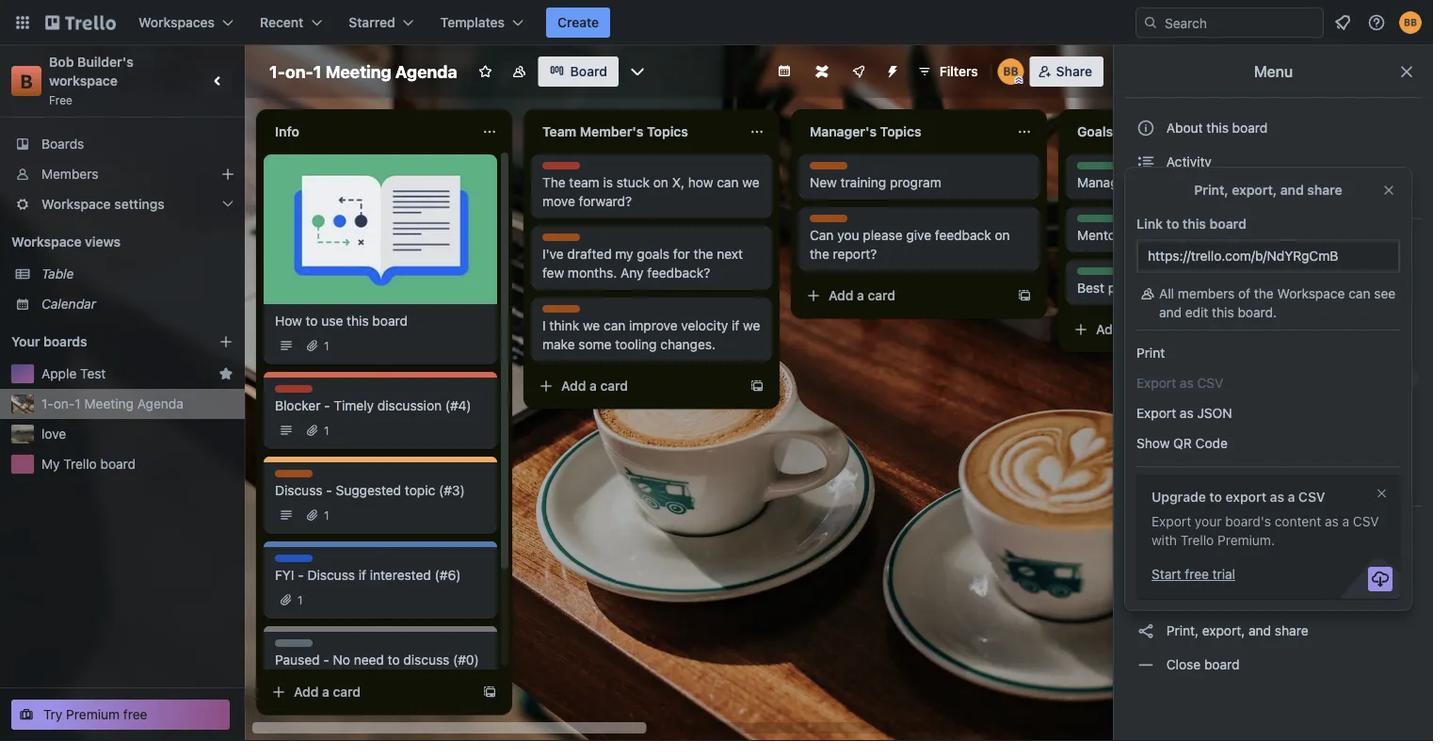 Task type: vqa. For each thing, say whether or not it's contained in the screenshot.
the this for 👍 Positives
no



Task type: locate. For each thing, give the bounding box(es) containing it.
this right about
[[1207, 120, 1229, 136]]

0 vertical spatial card
[[868, 288, 896, 303]]

add for report?
[[829, 288, 854, 303]]

a down report?
[[857, 288, 865, 303]]

sm image inside print, export, and share link
[[1137, 622, 1156, 641]]

0 vertical spatial add
[[829, 288, 854, 303]]

info
[[275, 124, 299, 139]]

calendar link
[[41, 295, 234, 314]]

workspaces button
[[127, 8, 245, 38]]

1 horizontal spatial on-
[[285, 61, 313, 81]]

love link
[[41, 425, 234, 444]]

sm image
[[1137, 153, 1156, 171], [1137, 368, 1156, 387], [1137, 402, 1156, 421], [1137, 436, 1156, 455], [1137, 554, 1156, 573], [1137, 588, 1156, 607], [1137, 622, 1156, 641]]

0 vertical spatial workspace
[[41, 196, 111, 212]]

on left x,
[[654, 175, 669, 190]]

i've
[[543, 246, 564, 262]]

1 vertical spatial add
[[561, 378, 586, 394]]

goal inside goal mentor another developer
[[1078, 216, 1102, 229]]

feedback
[[935, 227, 992, 243]]

this inside all members of the workspace can see and edit this board.
[[1213, 305, 1235, 320]]

discuss
[[810, 163, 853, 176], [810, 216, 853, 229], [543, 235, 585, 248], [543, 306, 585, 319], [275, 471, 318, 484], [275, 483, 323, 498], [308, 568, 355, 583]]

board
[[1233, 120, 1268, 136], [1210, 216, 1247, 232], [373, 313, 408, 329], [100, 456, 136, 472], [1202, 555, 1238, 571], [1224, 589, 1259, 605], [1205, 657, 1240, 673]]

1 vertical spatial 1-
[[41, 396, 54, 412]]

0 horizontal spatial agenda
[[137, 396, 184, 412]]

sm image
[[1137, 233, 1156, 252], [1137, 334, 1156, 353], [1137, 470, 1156, 489], [1137, 520, 1156, 539], [1137, 656, 1156, 674]]

0 horizontal spatial create from template… image
[[482, 685, 497, 700]]

to for upgrade
[[1210, 489, 1223, 505]]

drafted
[[567, 246, 612, 262]]

1 horizontal spatial 1-
[[269, 61, 285, 81]]

1 horizontal spatial add
[[561, 378, 586, 394]]

qr
[[1174, 436, 1192, 451]]

1 down the apple test
[[75, 396, 81, 412]]

1 topics from the left
[[647, 124, 689, 139]]

1 vertical spatial color: red, title: "blocker" element
[[275, 385, 316, 399]]

goal down mentor
[[1078, 268, 1102, 282]]

0 vertical spatial as
[[1180, 406, 1194, 421]]

is
[[603, 175, 613, 190]]

templates button
[[429, 8, 535, 38]]

3 goal from the top
[[1078, 268, 1102, 282]]

0 vertical spatial on-
[[285, 61, 313, 81]]

card down report?
[[868, 288, 896, 303]]

interested
[[370, 568, 431, 583]]

show qr code link down export as json link
[[1137, 434, 1401, 453]]

0 vertical spatial can
[[717, 175, 739, 190]]

power-
[[1167, 370, 1210, 385]]

1 horizontal spatial topics
[[880, 124, 922, 139]]

board inside "link"
[[1205, 657, 1240, 673]]

the
[[694, 246, 714, 262], [810, 246, 830, 262], [1255, 286, 1274, 301]]

agenda left star or unstar board icon
[[395, 61, 458, 81]]

0 vertical spatial 1-
[[269, 61, 285, 81]]

fyi
[[275, 556, 293, 569], [275, 568, 294, 583]]

5 sm image from the top
[[1137, 554, 1156, 573]]

0 vertical spatial print, export, and share
[[1195, 182, 1343, 198]]

1 vertical spatial print,
[[1167, 623, 1199, 639]]

color: green, title: "goal" element for manage
[[1078, 162, 1115, 176]]

improve
[[629, 318, 678, 333]]

2 vertical spatial add a card
[[294, 684, 361, 700]]

0 horizontal spatial add a card button
[[264, 677, 475, 707]]

1 vertical spatial meeting
[[84, 396, 134, 412]]

goal inside goal manage time chaos
[[1078, 163, 1102, 176]]

json
[[1198, 406, 1233, 421]]

manage
[[1078, 175, 1126, 190]]

on- inside 1-on-1 meeting agenda text box
[[285, 61, 313, 81]]

1 vertical spatial export
[[1152, 514, 1192, 529]]

2 horizontal spatial the
[[1255, 286, 1274, 301]]

to
[[1167, 216, 1180, 232], [306, 313, 318, 329], [1210, 489, 1223, 505], [388, 652, 400, 668]]

free up email-
[[1185, 567, 1209, 582]]

2 vertical spatial workspace
[[1278, 286, 1346, 301]]

- left timely
[[324, 398, 330, 414]]

1 horizontal spatial if
[[732, 318, 740, 333]]

discuss inside discuss new training program
[[810, 163, 853, 176]]

upgrade button
[[1261, 470, 1334, 493]]

discuss inside fyi fyi - discuss if interested (#6)
[[308, 568, 355, 583]]

meeting down starred
[[326, 61, 392, 81]]

confluence icon image
[[816, 65, 829, 78]]

bob builder's workspace link
[[49, 54, 137, 89]]

1 horizontal spatial color: red, title: "blocker" element
[[543, 162, 584, 176]]

to inside paused paused - no need to discuss (#0)
[[388, 652, 400, 668]]

add a card
[[829, 288, 896, 303], [561, 378, 628, 394], [294, 684, 361, 700]]

1 vertical spatial if
[[359, 568, 366, 583]]

0 vertical spatial if
[[732, 318, 740, 333]]

add a card button down tooling
[[531, 371, 742, 401]]

sm image left close
[[1137, 656, 1156, 674]]

meeting inside 1-on-1 meeting agenda link
[[84, 396, 134, 412]]

boards link
[[0, 129, 245, 159]]

create button
[[546, 8, 611, 38]]

1-
[[269, 61, 285, 81], [41, 396, 54, 412]]

upgrade up content on the bottom
[[1284, 475, 1330, 488]]

1 horizontal spatial free
[[1185, 567, 1209, 582]]

add for few
[[561, 378, 586, 394]]

0 vertical spatial goal
[[1078, 163, 1102, 176]]

on right feedback
[[995, 227, 1011, 243]]

sm image down link
[[1137, 233, 1156, 252]]

share down activity link
[[1308, 182, 1343, 198]]

training
[[841, 175, 887, 190]]

all members of the workspace can see and edit this board.
[[1160, 286, 1396, 320]]

1 horizontal spatial the
[[810, 246, 830, 262]]

export, down activity link
[[1232, 182, 1278, 198]]

upgrade inside upgrade to export as a csv export your board's content as a csv with trello premium.
[[1152, 489, 1207, 505]]

- for blocker
[[324, 398, 330, 414]]

we right how
[[743, 175, 760, 190]]

your
[[1195, 514, 1222, 529]]

create from template… image for info
[[482, 685, 497, 700]]

add a card button down the can you please give feedback on the report? link
[[799, 281, 1010, 311]]

csv right content on the bottom
[[1354, 514, 1380, 529]]

trello
[[63, 456, 97, 472], [1181, 533, 1214, 548]]

time
[[1130, 175, 1156, 190]]

1 sm image from the top
[[1137, 233, 1156, 252]]

3 sm image from the top
[[1137, 470, 1156, 489]]

use
[[322, 313, 343, 329]]

a down "some"
[[590, 378, 597, 394]]

discuss inside discuss i think we can improve velocity if we make some tooling changes.
[[543, 306, 585, 319]]

add down report?
[[829, 288, 854, 303]]

to right link
[[1167, 216, 1180, 232]]

1-on-1 meeting agenda down "apple test" link
[[41, 396, 184, 412]]

workspace inside all members of the workspace can see and edit this board.
[[1278, 286, 1346, 301]]

add
[[829, 288, 854, 303], [561, 378, 586, 394], [294, 684, 319, 700]]

0 horizontal spatial 1-
[[41, 396, 54, 412]]

print link
[[1126, 338, 1412, 368]]

your boards with 4 items element
[[11, 331, 190, 353]]

color: green, title: "goal" element for best
[[1078, 268, 1115, 282]]

- for paused
[[323, 652, 330, 668]]

to left use
[[306, 313, 318, 329]]

0 horizontal spatial free
[[123, 707, 147, 723]]

practice
[[1109, 280, 1158, 296]]

discuss inside discuss can you please give feedback on the report?
[[810, 216, 853, 229]]

starred
[[349, 15, 395, 30]]

- for discuss
[[326, 483, 332, 498]]

0 horizontal spatial add a card
[[294, 684, 361, 700]]

a for manager's topics
[[857, 288, 865, 303]]

a down the paused - no need to discuss (#0) "link"
[[322, 684, 330, 700]]

bob
[[49, 54, 74, 70]]

1 horizontal spatial add a card button
[[531, 371, 742, 401]]

automation image
[[878, 57, 904, 83]]

the
[[543, 175, 566, 190]]

share down email-to-board link
[[1275, 623, 1309, 639]]

goals
[[637, 246, 670, 262]]

give
[[907, 227, 932, 243]]

goal inside goal best practice blog
[[1078, 268, 1102, 282]]

meeting down test
[[84, 396, 134, 412]]

print, export, and share down activity link
[[1195, 182, 1343, 198]]

trial
[[1213, 567, 1236, 582]]

to down make template in the bottom of the page
[[1210, 489, 1223, 505]]

sm image for close board
[[1137, 656, 1156, 674]]

start free trial
[[1152, 567, 1236, 582]]

board up activity link
[[1233, 120, 1268, 136]]

all members of the workspace can see and edit this board. image
[[1141, 284, 1156, 303]]

sm image inside stickers link
[[1137, 436, 1156, 455]]

goal for manage
[[1078, 163, 1102, 176]]

0 horizontal spatial on
[[654, 175, 669, 190]]

sm image inside email-to-board link
[[1137, 588, 1156, 607]]

- inside discuss discuss - suggested topic (#3)
[[326, 483, 332, 498]]

on
[[654, 175, 669, 190], [995, 227, 1011, 243]]

0 vertical spatial color: red, title: "blocker" element
[[543, 162, 584, 176]]

card for few
[[601, 378, 628, 394]]

start
[[1152, 567, 1182, 582]]

blocker - timely discussion (#4) link
[[275, 397, 486, 415]]

workspace inside workspace settings popup button
[[41, 196, 111, 212]]

2 vertical spatial and
[[1249, 623, 1272, 639]]

1- down recent
[[269, 61, 285, 81]]

topics up x,
[[647, 124, 689, 139]]

1 horizontal spatial create from template… image
[[750, 379, 765, 394]]

add a card for few
[[561, 378, 628, 394]]

settings link
[[1126, 227, 1422, 257]]

2 horizontal spatial and
[[1281, 182, 1304, 198]]

color: blue, title: "fyi" element
[[275, 555, 313, 569]]

add a card down report?
[[829, 288, 896, 303]]

as right 'export'
[[1270, 489, 1285, 505]]

1 down use
[[324, 339, 329, 352]]

export up with
[[1152, 514, 1192, 529]]

2 vertical spatial goal
[[1078, 268, 1102, 282]]

blocker inside the blocker the team is stuck on x, how can we move forward?
[[543, 163, 584, 176]]

1- up the love
[[41, 396, 54, 412]]

edit
[[1186, 305, 1209, 320]]

0 horizontal spatial and
[[1160, 305, 1182, 320]]

and down all
[[1160, 305, 1182, 320]]

2 vertical spatial add
[[294, 684, 319, 700]]

4 sm image from the top
[[1137, 520, 1156, 539]]

as right content on the bottom
[[1325, 514, 1339, 529]]

0 horizontal spatial topics
[[647, 124, 689, 139]]

sm image left watch in the bottom right of the page
[[1137, 520, 1156, 539]]

0 vertical spatial add a card button
[[799, 281, 1010, 311]]

copy board link
[[1126, 548, 1422, 578]]

0 vertical spatial export
[[1137, 406, 1177, 421]]

1 vertical spatial csv
[[1354, 514, 1380, 529]]

0 vertical spatial create from template… image
[[750, 379, 765, 394]]

sm image inside 'close board' "link"
[[1137, 656, 1156, 674]]

card down no
[[333, 684, 361, 700]]

0 horizontal spatial on-
[[54, 396, 75, 412]]

color: black, title: "paused" element
[[275, 640, 315, 654]]

add a card button for goals
[[531, 371, 742, 401]]

export up show
[[1137, 406, 1177, 421]]

test
[[80, 366, 106, 382]]

we
[[743, 175, 760, 190], [583, 318, 600, 333], [743, 318, 761, 333]]

2 horizontal spatial can
[[1349, 286, 1371, 301]]

0 vertical spatial meeting
[[326, 61, 392, 81]]

discuss inside discuss i've drafted my goals for the next few months. any feedback?
[[543, 235, 585, 248]]

watch link
[[1126, 514, 1422, 544]]

2 color: green, title: "goal" element from the top
[[1078, 215, 1115, 229]]

- for fyi
[[298, 568, 304, 583]]

4 sm image from the top
[[1137, 436, 1156, 455]]

color: red, title: "blocker" element left timely
[[275, 385, 316, 399]]

and down activity link
[[1281, 182, 1304, 198]]

print, export, and share down to-
[[1163, 623, 1309, 639]]

sm image for make template
[[1137, 470, 1156, 489]]

- inside fyi fyi - discuss if interested (#6)
[[298, 568, 304, 583]]

if left interested
[[359, 568, 366, 583]]

export, down to-
[[1203, 623, 1246, 639]]

color: green, title: "goal" element down goals
[[1078, 162, 1115, 176]]

the down "can"
[[810, 246, 830, 262]]

power ups image
[[851, 64, 866, 79]]

workspace for workspace views
[[11, 234, 82, 250]]

sm image inside copy board link
[[1137, 554, 1156, 573]]

goal down manage at right top
[[1078, 216, 1102, 229]]

this right use
[[347, 313, 369, 329]]

1 vertical spatial workspace
[[11, 234, 82, 250]]

this down members
[[1213, 305, 1235, 320]]

1 horizontal spatial card
[[601, 378, 628, 394]]

0 horizontal spatial csv
[[1299, 489, 1326, 505]]

share
[[1057, 64, 1093, 79]]

free right premium
[[123, 707, 147, 723]]

to for how
[[306, 313, 318, 329]]

1 vertical spatial can
[[1349, 286, 1371, 301]]

3 color: green, title: "goal" element from the top
[[1078, 268, 1115, 282]]

1 down discuss discuss - suggested topic (#3)
[[324, 509, 329, 522]]

back to home image
[[45, 8, 116, 38]]

customize views image
[[628, 62, 647, 81]]

1 vertical spatial export,
[[1203, 623, 1246, 639]]

1 horizontal spatial add a card
[[561, 378, 628, 394]]

blocker
[[543, 163, 584, 176], [275, 386, 316, 399], [275, 398, 321, 414]]

color: orange, title: "discuss" element up few
[[543, 234, 585, 248]]

workspace settings button
[[0, 189, 245, 219]]

on inside discuss can you please give feedback on the report?
[[995, 227, 1011, 243]]

workspace up table
[[11, 234, 82, 250]]

1-on-1 meeting agenda down starred
[[269, 61, 458, 81]]

0 horizontal spatial upgrade
[[1152, 489, 1207, 505]]

- up the color: black, title: "paused" "element"
[[298, 568, 304, 583]]

0 vertical spatial trello
[[63, 456, 97, 472]]

this member is an admin of this board. image
[[1015, 76, 1024, 85]]

color: red, title: "blocker" element
[[543, 162, 584, 176], [275, 385, 316, 399]]

try
[[43, 707, 63, 723]]

bob builder (bobbuilder40) image
[[1400, 11, 1422, 34], [998, 58, 1025, 85]]

1 horizontal spatial meeting
[[326, 61, 392, 81]]

1 horizontal spatial upgrade
[[1284, 475, 1330, 488]]

discuss for discuss
[[275, 471, 318, 484]]

add down the color: black, title: "paused" "element"
[[294, 684, 319, 700]]

0 horizontal spatial color: red, title: "blocker" element
[[275, 385, 316, 399]]

sm image down show
[[1137, 470, 1156, 489]]

0 vertical spatial agenda
[[395, 61, 458, 81]]

1 vertical spatial add a card
[[561, 378, 628, 394]]

1 fyi from the top
[[275, 556, 293, 569]]

can left see
[[1349, 286, 1371, 301]]

if inside discuss i think we can improve velocity if we make some tooling changes.
[[732, 318, 740, 333]]

create from template… image
[[750, 379, 765, 394], [482, 685, 497, 700]]

topics inside the team member's topics text field
[[647, 124, 689, 139]]

0 horizontal spatial as
[[1180, 406, 1194, 421]]

export inside upgrade to export as a csv export your board's content as a csv with trello premium.
[[1152, 514, 1192, 529]]

- inside paused paused - no need to discuss (#0)
[[323, 652, 330, 668]]

boards
[[43, 334, 87, 349]]

topics up discuss new training program
[[880, 124, 922, 139]]

2 sm image from the top
[[1137, 368, 1156, 387]]

the right of
[[1255, 286, 1274, 301]]

and down email-to-board link
[[1249, 623, 1272, 639]]

2 horizontal spatial card
[[868, 288, 896, 303]]

2 vertical spatial as
[[1325, 514, 1339, 529]]

to inside upgrade to export as a csv export your board's content as a csv with trello premium.
[[1210, 489, 1223, 505]]

7 sm image from the top
[[1137, 622, 1156, 641]]

add a card down "some"
[[561, 378, 628, 394]]

discuss for new
[[810, 163, 853, 176]]

sm image inside labels link
[[1137, 402, 1156, 421]]

blocker blocker - timely discussion (#4)
[[275, 386, 472, 414]]

1 vertical spatial goal
[[1078, 216, 1102, 229]]

2 sm image from the top
[[1137, 334, 1156, 353]]

this inside 'how to use this board' link
[[347, 313, 369, 329]]

1 vertical spatial add a card button
[[531, 371, 742, 401]]

timely
[[334, 398, 374, 414]]

on- down recent dropdown button
[[285, 61, 313, 81]]

2 fyi from the top
[[275, 568, 294, 583]]

0 horizontal spatial 1-on-1 meeting agenda
[[41, 396, 184, 412]]

sm image for print, export, and share
[[1137, 622, 1156, 641]]

color: orange, title: "discuss" element for training
[[810, 162, 853, 176]]

board right close
[[1205, 657, 1240, 673]]

1 vertical spatial card
[[601, 378, 628, 394]]

Search field
[[1159, 8, 1324, 37]]

the right for
[[694, 246, 714, 262]]

trello right my
[[63, 456, 97, 472]]

if inside fyi fyi - discuss if interested (#6)
[[359, 568, 366, 583]]

can inside the blocker the team is stuck on x, how can we move forward?
[[717, 175, 739, 190]]

labels
[[1163, 404, 1207, 419]]

color: red, title: "blocker" element up "move"
[[543, 162, 584, 176]]

1 down the blocker blocker - timely discussion (#4)
[[324, 424, 329, 437]]

email-to-board link
[[1126, 582, 1422, 612]]

about
[[1167, 120, 1204, 136]]

6 sm image from the top
[[1137, 588, 1156, 607]]

1 vertical spatial color: green, title: "goal" element
[[1078, 215, 1115, 229]]

0 vertical spatial add a card
[[829, 288, 896, 303]]

csv up content on the bottom
[[1299, 489, 1326, 505]]

add a card down no
[[294, 684, 361, 700]]

goal for mentor
[[1078, 216, 1102, 229]]

add a card for report?
[[829, 288, 896, 303]]

goal down goals
[[1078, 163, 1102, 176]]

as left json
[[1180, 406, 1194, 421]]

1 horizontal spatial can
[[717, 175, 739, 190]]

2 vertical spatial can
[[604, 318, 626, 333]]

starred icon image
[[219, 366, 234, 382]]

sm image inside the automation link
[[1137, 334, 1156, 353]]

color: orange, title: "discuss" element down manager's
[[810, 162, 853, 176]]

1 horizontal spatial csv
[[1354, 514, 1380, 529]]

1 vertical spatial create from template… image
[[482, 685, 497, 700]]

create from template… image for team member's topics
[[750, 379, 765, 394]]

1 vertical spatial as
[[1270, 489, 1285, 505]]

workspace down link to this board text box
[[1278, 286, 1346, 301]]

3 sm image from the top
[[1137, 402, 1156, 421]]

feedback?
[[648, 265, 711, 281]]

forward?
[[579, 194, 632, 209]]

2 goal from the top
[[1078, 216, 1102, 229]]

free
[[1185, 567, 1209, 582], [123, 707, 147, 723]]

recent
[[260, 15, 304, 30]]

1 vertical spatial and
[[1160, 305, 1182, 320]]

0 horizontal spatial meeting
[[84, 396, 134, 412]]

2 horizontal spatial add a card button
[[799, 281, 1010, 311]]

star or unstar board image
[[478, 64, 493, 79]]

members
[[41, 166, 98, 182]]

2 paused from the top
[[275, 652, 320, 668]]

1 horizontal spatial agenda
[[395, 61, 458, 81]]

views
[[85, 234, 121, 250]]

1 color: green, title: "goal" element from the top
[[1078, 162, 1115, 176]]

workspace navigation collapse icon image
[[205, 68, 232, 94]]

power-ups
[[1163, 370, 1238, 385]]

1 inside text box
[[313, 61, 322, 81]]

2 horizontal spatial add
[[829, 288, 854, 303]]

1 vertical spatial bob builder (bobbuilder40) image
[[998, 58, 1025, 85]]

1 vertical spatial on-
[[54, 396, 75, 412]]

- inside the blocker blocker - timely discussion (#4)
[[324, 398, 330, 414]]

sm image inside activity link
[[1137, 153, 1156, 171]]

sm image inside watch "link"
[[1137, 520, 1156, 539]]

sm image inside settings link
[[1137, 233, 1156, 252]]

2 horizontal spatial add a card
[[829, 288, 896, 303]]

1 sm image from the top
[[1137, 153, 1156, 171]]

if right velocity
[[732, 318, 740, 333]]

2 topics from the left
[[880, 124, 922, 139]]

0 horizontal spatial the
[[694, 246, 714, 262]]

1 vertical spatial upgrade
[[1152, 489, 1207, 505]]

1 down recent dropdown button
[[313, 61, 322, 81]]

sm image for email-to-board
[[1137, 588, 1156, 607]]

color: orange, title: "discuss" element down new
[[810, 215, 853, 229]]

color: orange, title: "discuss" element
[[810, 162, 853, 176], [810, 215, 853, 229], [543, 234, 585, 248], [543, 305, 585, 319], [275, 470, 318, 484]]

bob builder (bobbuilder40) image right filters
[[998, 58, 1025, 85]]

apple test
[[41, 366, 106, 382]]

upgrade down the 'make'
[[1152, 489, 1207, 505]]

meeting
[[326, 61, 392, 81], [84, 396, 134, 412]]

- left no
[[323, 652, 330, 668]]

0 vertical spatial csv
[[1299, 489, 1326, 505]]

agenda up love link
[[137, 396, 184, 412]]

color: red, title: "blocker" element for blocker - timely discussion (#4)
[[275, 385, 316, 399]]

upgrade inside button
[[1284, 475, 1330, 488]]

0 horizontal spatial card
[[333, 684, 361, 700]]

Info text field
[[264, 117, 471, 147]]

to right need
[[388, 652, 400, 668]]

board right use
[[373, 313, 408, 329]]

1 goal from the top
[[1078, 163, 1102, 176]]

sm image for settings
[[1137, 233, 1156, 252]]

discuss for i've
[[543, 235, 585, 248]]

-
[[324, 398, 330, 414], [326, 483, 332, 498], [298, 568, 304, 583], [323, 652, 330, 668]]

color: green, title: "goal" element
[[1078, 162, 1115, 176], [1078, 215, 1115, 229], [1078, 268, 1115, 282]]

apple
[[41, 366, 77, 382]]

0 vertical spatial free
[[1185, 567, 1209, 582]]

- left suggested
[[326, 483, 332, 498]]

5 sm image from the top
[[1137, 656, 1156, 674]]

sm image down all members of the workspace can see and edit this board. icon
[[1137, 334, 1156, 353]]

color: green, title: "goal" element down mentor
[[1078, 268, 1115, 282]]

discuss new training program
[[810, 163, 942, 190]]

0 vertical spatial and
[[1281, 182, 1304, 198]]



Task type: describe. For each thing, give the bounding box(es) containing it.
1 paused from the top
[[275, 641, 315, 654]]

can inside discuss i think we can improve velocity if we make some tooling changes.
[[604, 318, 626, 333]]

filters button
[[912, 57, 984, 87]]

your
[[11, 334, 40, 349]]

discuss discuss - suggested topic (#3)
[[275, 471, 465, 498]]

new
[[810, 175, 837, 190]]

start free trial button
[[1152, 565, 1236, 584]]

change background
[[1163, 268, 1290, 284]]

the inside discuss i've drafted my goals for the next few months. any feedback?
[[694, 246, 714, 262]]

link to this board
[[1137, 216, 1247, 232]]

color: green, title: "goal" element for mentor
[[1078, 215, 1115, 229]]

board up to-
[[1202, 555, 1238, 571]]

on- inside 1-on-1 meeting agenda link
[[54, 396, 75, 412]]

open information menu image
[[1368, 13, 1387, 32]]

board down love link
[[100, 456, 136, 472]]

card for report?
[[868, 288, 896, 303]]

add board image
[[219, 334, 234, 349]]

upgrade for upgrade
[[1284, 475, 1330, 488]]

blocker for blocker
[[275, 386, 316, 399]]

make template
[[1163, 472, 1257, 488]]

export as json
[[1137, 406, 1233, 421]]

we right velocity
[[743, 318, 761, 333]]

calendar power-up image
[[777, 63, 792, 78]]

we inside the blocker the team is stuck on x, how can we move forward?
[[743, 175, 760, 190]]

team member's topics
[[543, 124, 689, 139]]

discussion
[[378, 398, 442, 414]]

table link
[[41, 265, 234, 284]]

print
[[1137, 345, 1165, 361]]

paused paused - no need to discuss (#0)
[[275, 641, 479, 668]]

stickers link
[[1126, 431, 1422, 461]]

for
[[673, 246, 690, 262]]

Link to this board text field
[[1137, 239, 1401, 273]]

upgrade for upgrade to export as a csv export your board's content as a csv with trello premium.
[[1152, 489, 1207, 505]]

discuss can you please give feedback on the report?
[[810, 216, 1011, 262]]

1 down "color: blue, title: "fyi"" element
[[298, 593, 303, 607]]

sm image for copy board
[[1137, 554, 1156, 573]]

background
[[1217, 268, 1290, 284]]

show
[[1137, 436, 1170, 451]]

workspace for workspace settings
[[41, 196, 111, 212]]

activity link
[[1126, 147, 1422, 177]]

1 horizontal spatial as
[[1270, 489, 1285, 505]]

1-on-1 meeting agenda inside text box
[[269, 61, 458, 81]]

goal mentor another developer
[[1078, 216, 1236, 243]]

0 vertical spatial export,
[[1232, 182, 1278, 198]]

this inside about this board button
[[1207, 120, 1229, 136]]

workspace settings
[[41, 196, 165, 212]]

switch to… image
[[13, 13, 32, 32]]

how
[[275, 313, 302, 329]]

1 horizontal spatial bob builder (bobbuilder40) image
[[1400, 11, 1422, 34]]

copy
[[1167, 555, 1199, 571]]

create from template… image
[[1017, 288, 1032, 303]]

custom
[[1166, 302, 1213, 317]]

builder's
[[77, 54, 134, 70]]

paused - no need to discuss (#0) link
[[275, 651, 486, 670]]

sm image for labels
[[1137, 402, 1156, 421]]

board down trial
[[1224, 589, 1259, 605]]

your boards
[[11, 334, 87, 349]]

archived
[[1167, 188, 1220, 203]]

discuss
[[404, 652, 450, 668]]

to for link
[[1167, 216, 1180, 232]]

color: orange, title: "discuss" element for you
[[810, 215, 853, 229]]

discuss - suggested topic (#3) link
[[275, 481, 486, 500]]

can inside all members of the workspace can see and edit this board.
[[1349, 286, 1371, 301]]

some
[[579, 337, 612, 352]]

0 horizontal spatial add
[[294, 684, 319, 700]]

free inside 'button'
[[1185, 567, 1209, 582]]

workspace
[[49, 73, 118, 89]]

link
[[1137, 216, 1163, 232]]

b
[[20, 70, 33, 92]]

automation link
[[1126, 329, 1422, 359]]

and inside all members of the workspace can see and edit this board.
[[1160, 305, 1182, 320]]

we up "some"
[[583, 318, 600, 333]]

watch
[[1163, 521, 1209, 537]]

workspace visible image
[[512, 64, 527, 79]]

on inside the blocker the team is stuck on x, how can we move forward?
[[654, 175, 669, 190]]

premium
[[66, 707, 120, 723]]

you
[[838, 227, 860, 243]]

color: orange, title: "discuss" element left suggested
[[275, 470, 318, 484]]

board's
[[1226, 514, 1272, 529]]

archived items
[[1163, 188, 1257, 203]]

create
[[558, 15, 599, 30]]

program
[[890, 175, 942, 190]]

color: orange, title: "discuss" element for think
[[543, 305, 585, 319]]

my trello board
[[41, 456, 136, 472]]

1 vertical spatial print, export, and share
[[1163, 623, 1309, 639]]

sm image for power-ups
[[1137, 368, 1156, 387]]

template
[[1203, 472, 1257, 488]]

content
[[1275, 514, 1322, 529]]

the inside discuss can you please give feedback on the report?
[[810, 246, 830, 262]]

topics inside 'manager's topics' text field
[[880, 124, 922, 139]]

(#4)
[[445, 398, 472, 414]]

0 vertical spatial print,
[[1195, 182, 1229, 198]]

blocker the team is stuck on x, how can we move forward?
[[543, 163, 760, 209]]

love
[[41, 426, 66, 442]]

export, inside print, export, and share link
[[1203, 623, 1246, 639]]

board.
[[1238, 305, 1277, 320]]

trello inside upgrade to export as a csv export your board's content as a csv with trello premium.
[[1181, 533, 1214, 548]]

discuss i've drafted my goals for the next few months. any feedback?
[[543, 235, 743, 281]]

filters
[[940, 64, 978, 79]]

move
[[543, 194, 575, 209]]

discuss for can
[[810, 216, 853, 229]]

add a card button for give
[[799, 281, 1010, 311]]

free
[[49, 93, 73, 106]]

make
[[1167, 472, 1200, 488]]

members
[[1178, 286, 1235, 301]]

blog
[[1162, 280, 1188, 296]]

1 vertical spatial share
[[1275, 623, 1309, 639]]

1- inside text box
[[269, 61, 285, 81]]

primary element
[[0, 0, 1434, 45]]

tooling
[[615, 337, 657, 352]]

fyi fyi - discuss if interested (#6)
[[275, 556, 461, 583]]

try premium free
[[43, 707, 147, 723]]

0 horizontal spatial trello
[[63, 456, 97, 472]]

can you please give feedback on the report? link
[[810, 226, 1029, 264]]

please
[[863, 227, 903, 243]]

0 notifications image
[[1332, 11, 1355, 34]]

(#6)
[[435, 568, 461, 583]]

board inside button
[[1233, 120, 1268, 136]]

the inside all members of the workspace can see and edit this board.
[[1255, 286, 1274, 301]]

custom fields button
[[1126, 295, 1422, 325]]

change
[[1167, 268, 1214, 284]]

sm image for watch
[[1137, 520, 1156, 539]]

board
[[571, 64, 607, 79]]

a right content on the bottom
[[1343, 514, 1350, 529]]

blocker for the
[[543, 163, 584, 176]]

color: orange, title: "discuss" element for drafted
[[543, 234, 585, 248]]

discuss for i
[[543, 306, 585, 319]]

color: red, title: "blocker" element for the team is stuck on x, how can we move forward?
[[543, 162, 584, 176]]

print, export, and share link
[[1126, 616, 1422, 646]]

to-
[[1205, 589, 1224, 605]]

the team is stuck on x, how can we move forward? link
[[543, 173, 761, 211]]

developer
[[1175, 227, 1236, 243]]

sm image for automation
[[1137, 334, 1156, 353]]

Team Member's Topics text field
[[531, 117, 739, 147]]

b link
[[11, 66, 41, 96]]

members link
[[0, 159, 245, 189]]

1 vertical spatial 1-on-1 meeting agenda
[[41, 396, 184, 412]]

Goals text field
[[1066, 117, 1274, 147]]

sm image for stickers
[[1137, 436, 1156, 455]]

close board
[[1163, 657, 1240, 673]]

show qr code link down labels link in the bottom of the page
[[1126, 429, 1412, 459]]

Manager's Topics text field
[[799, 117, 1006, 147]]

Board name text field
[[260, 57, 467, 87]]

table
[[41, 266, 74, 282]]

0 horizontal spatial bob builder (bobbuilder40) image
[[998, 58, 1025, 85]]

menu
[[1255, 63, 1294, 81]]

goal for best
[[1078, 268, 1102, 282]]

settings
[[114, 196, 165, 212]]

search image
[[1144, 15, 1159, 30]]

a up content on the bottom
[[1288, 489, 1296, 505]]

i think we can improve velocity if we make some tooling changes. link
[[543, 317, 761, 354]]

close
[[1167, 657, 1201, 673]]

make
[[543, 337, 575, 352]]

bob builder's workspace free
[[49, 54, 137, 106]]

a for team member's topics
[[590, 378, 597, 394]]

free inside button
[[123, 707, 147, 723]]

agenda inside text box
[[395, 61, 458, 81]]

0 vertical spatial share
[[1308, 182, 1343, 198]]

board down items
[[1210, 216, 1247, 232]]

2 horizontal spatial as
[[1325, 514, 1339, 529]]

meeting inside 1-on-1 meeting agenda text box
[[326, 61, 392, 81]]

custom fields
[[1166, 302, 1253, 317]]

2 vertical spatial card
[[333, 684, 361, 700]]

a for info
[[322, 684, 330, 700]]

this up settings at the top right
[[1183, 216, 1207, 232]]

email-to-board
[[1163, 589, 1259, 605]]

sm image for activity
[[1137, 153, 1156, 171]]

another
[[1125, 227, 1172, 243]]

my
[[41, 456, 60, 472]]

fields
[[1217, 302, 1253, 317]]



